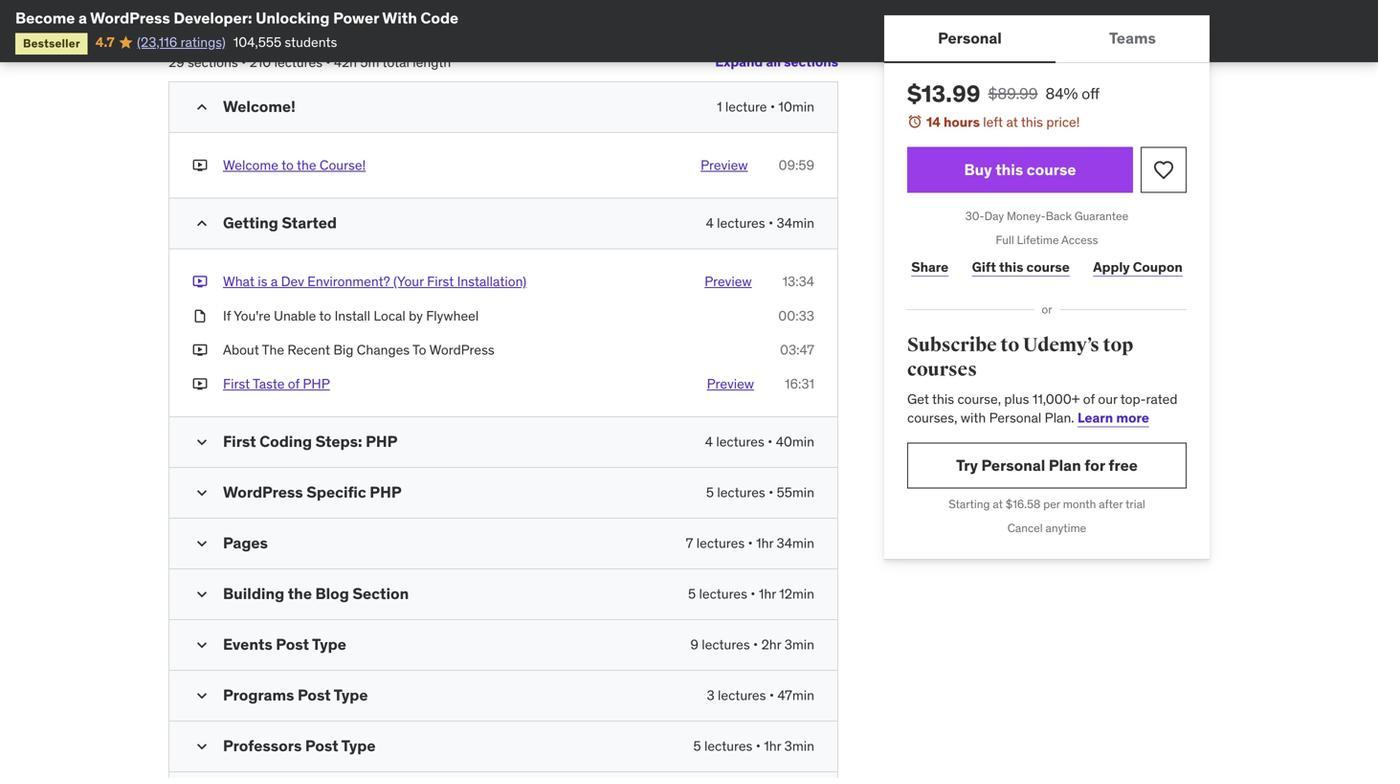 Task type: locate. For each thing, give the bounding box(es) containing it.
xsmall image
[[192, 156, 208, 175], [192, 375, 208, 393]]

this right gift
[[999, 258, 1024, 275]]

wordpress down flywheel
[[429, 341, 495, 358]]

1 vertical spatial a
[[271, 273, 278, 290]]

2 vertical spatial post
[[305, 736, 338, 756]]

34min down "55min"
[[777, 535, 815, 552]]

1 vertical spatial personal
[[989, 409, 1042, 426]]

personal up $16.58
[[982, 456, 1046, 475]]

1 vertical spatial the
[[288, 584, 312, 604]]

2 vertical spatial 1hr
[[764, 738, 781, 755]]

small image left building
[[192, 585, 212, 604]]

104,555 students
[[233, 33, 337, 51]]

small image
[[192, 98, 212, 117], [192, 433, 212, 452], [192, 534, 212, 553], [192, 585, 212, 604], [192, 636, 212, 655]]

0 vertical spatial course
[[1027, 160, 1076, 179]]

small image left coding
[[192, 433, 212, 452]]

a right is
[[271, 273, 278, 290]]

42h 5m
[[334, 53, 379, 71]]

buy this course button
[[907, 147, 1133, 193]]

0 vertical spatial xsmall image
[[192, 156, 208, 175]]

3
[[707, 687, 715, 704]]

preview down 4 lectures • 34min
[[705, 273, 752, 290]]

xsmall image left what
[[192, 273, 208, 291]]

power
[[333, 8, 379, 28]]

personal
[[938, 28, 1002, 48], [989, 409, 1042, 426], [982, 456, 1046, 475]]

programs
[[223, 685, 294, 705]]

$89.99
[[988, 84, 1038, 103]]

small image left events
[[192, 636, 212, 655]]

wordpress
[[90, 8, 170, 28], [429, 341, 495, 358], [223, 483, 303, 502]]

1 horizontal spatial of
[[1083, 390, 1095, 408]]

post down programs post type
[[305, 736, 338, 756]]

what
[[223, 273, 255, 290]]

0 vertical spatial 5
[[706, 484, 714, 501]]

0 vertical spatial wordpress
[[90, 8, 170, 28]]

small image for building the blog section
[[192, 585, 212, 604]]

to left install on the left top of page
[[319, 307, 331, 324]]

course,
[[958, 390, 1001, 408]]

1 vertical spatial first
[[223, 375, 250, 392]]

the
[[297, 157, 316, 174], [288, 584, 312, 604]]

4
[[706, 215, 714, 232], [705, 433, 713, 450]]

at left $16.58
[[993, 497, 1003, 512]]

0 vertical spatial post
[[276, 635, 309, 654]]

php
[[303, 375, 330, 392], [366, 432, 398, 451], [370, 483, 402, 502]]

starting at $16.58 per month after trial cancel anytime
[[949, 497, 1146, 535]]

pages
[[223, 533, 268, 553]]

try
[[956, 456, 978, 475]]

big
[[333, 341, 354, 358]]

0 horizontal spatial a
[[78, 8, 87, 28]]

3 small image from the top
[[192, 534, 212, 553]]

professors
[[223, 736, 302, 756]]

2 3min from the top
[[785, 738, 815, 755]]

4 small image from the top
[[192, 585, 212, 604]]

1 vertical spatial 5
[[688, 585, 696, 603]]

5 lectures • 1hr 3min
[[694, 738, 815, 755]]

0 horizontal spatial of
[[288, 375, 300, 392]]

try personal plan for free
[[956, 456, 1138, 475]]

lectures for first coding steps: php
[[716, 433, 765, 450]]

2 vertical spatial 5
[[694, 738, 701, 755]]

to inside subscribe to udemy's top courses
[[1001, 334, 1020, 357]]

5 lectures • 55min
[[706, 484, 815, 501]]

2 small image from the top
[[192, 433, 212, 452]]

sections inside expand all sections dropdown button
[[784, 53, 839, 71]]

small image for professors
[[192, 737, 212, 756]]

1 vertical spatial 3min
[[785, 738, 815, 755]]

3min right 2hr
[[785, 636, 815, 653]]

personal up $13.99
[[938, 28, 1002, 48]]

xsmall image for if you're unable to install local by flywheel
[[192, 307, 208, 325]]

• for events post type
[[753, 636, 758, 653]]

personal inside get this course, plus 11,000+ of our top-rated courses, with personal plan.
[[989, 409, 1042, 426]]

small image for pages
[[192, 534, 212, 553]]

2 vertical spatial first
[[223, 432, 256, 451]]

lectures for building the blog section
[[699, 585, 748, 603]]

1hr down '5 lectures • 55min'
[[756, 535, 774, 552]]

1 horizontal spatial sections
[[784, 53, 839, 71]]

if you're unable to install local by flywheel
[[223, 307, 479, 324]]

0 vertical spatial type
[[312, 635, 346, 654]]

tab list
[[885, 15, 1210, 63]]

12min
[[779, 585, 815, 603]]

lecture
[[726, 98, 767, 115]]

1 vertical spatial xsmall image
[[192, 307, 208, 325]]

4 for first coding steps: php
[[705, 433, 713, 450]]

2 34min from the top
[[777, 535, 815, 552]]

course!
[[320, 157, 366, 174]]

type for professors post type
[[341, 736, 376, 756]]

• for first coding steps: php
[[768, 433, 773, 450]]

2 course from the top
[[1027, 258, 1070, 275]]

2 vertical spatial to
[[1001, 334, 1020, 357]]

0 vertical spatial 34min
[[777, 215, 815, 232]]

php for first taste of php
[[303, 375, 330, 392]]

this right the buy
[[996, 160, 1024, 179]]

personal down plus
[[989, 409, 1042, 426]]

2 horizontal spatial to
[[1001, 334, 1020, 357]]

course up back
[[1027, 160, 1076, 179]]

this inside get this course, plus 11,000+ of our top-rated courses, with personal plan.
[[932, 390, 954, 408]]

1 course from the top
[[1027, 160, 1076, 179]]

1 3min from the top
[[785, 636, 815, 653]]

0 vertical spatial xsmall image
[[192, 273, 208, 291]]

2 vertical spatial preview
[[707, 375, 754, 392]]

course down lifetime
[[1027, 258, 1070, 275]]

is
[[258, 273, 268, 290]]

total
[[382, 53, 410, 71]]

0 vertical spatial to
[[282, 157, 294, 174]]

xsmall image
[[192, 273, 208, 291], [192, 307, 208, 325], [192, 341, 208, 359]]

apply
[[1093, 258, 1130, 275]]

5
[[706, 484, 714, 501], [688, 585, 696, 603], [694, 738, 701, 755]]

this inside buy this course button
[[996, 160, 1024, 179]]

small image for first coding steps: php
[[192, 433, 212, 452]]

this for gift
[[999, 258, 1024, 275]]

3 xsmall image from the top
[[192, 341, 208, 359]]

3 small image from the top
[[192, 686, 212, 706]]

to
[[413, 341, 426, 358]]

first left coding
[[223, 432, 256, 451]]

coupon
[[1133, 258, 1183, 275]]

1 vertical spatial at
[[993, 497, 1003, 512]]

0 vertical spatial 4
[[706, 215, 714, 232]]

2 vertical spatial type
[[341, 736, 376, 756]]

1 xsmall image from the top
[[192, 156, 208, 175]]

of left our
[[1083, 390, 1095, 408]]

2 horizontal spatial wordpress
[[429, 341, 495, 358]]

preview up 4 lectures • 40min
[[707, 375, 754, 392]]

2 xsmall image from the top
[[192, 375, 208, 393]]

free
[[1109, 456, 1138, 475]]

4 small image from the top
[[192, 737, 212, 756]]

buy
[[964, 160, 992, 179]]

3min for events post type
[[785, 636, 815, 653]]

money-
[[1007, 209, 1046, 224]]

to right welcome
[[282, 157, 294, 174]]

• for pages
[[748, 535, 753, 552]]

1 vertical spatial type
[[334, 685, 368, 705]]

to
[[282, 157, 294, 174], [319, 307, 331, 324], [1001, 334, 1020, 357]]

2 xsmall image from the top
[[192, 307, 208, 325]]

of right taste
[[288, 375, 300, 392]]

type for programs post type
[[334, 685, 368, 705]]

to inside welcome to the course! button
[[282, 157, 294, 174]]

0 horizontal spatial to
[[282, 157, 294, 174]]

xsmall image left if
[[192, 307, 208, 325]]

0 horizontal spatial at
[[993, 497, 1003, 512]]

1 vertical spatial 34min
[[777, 535, 815, 552]]

you're
[[234, 307, 271, 324]]

expand
[[715, 53, 763, 71]]

become
[[15, 8, 75, 28]]

type
[[312, 635, 346, 654], [334, 685, 368, 705], [341, 736, 376, 756]]

preview
[[701, 157, 748, 174], [705, 273, 752, 290], [707, 375, 754, 392]]

xsmall image left taste
[[192, 375, 208, 393]]

preview down '1'
[[701, 157, 748, 174]]

5 small image from the top
[[192, 636, 212, 655]]

the left blog
[[288, 584, 312, 604]]

5 for building the blog section
[[688, 585, 696, 603]]

to left the udemy's
[[1001, 334, 1020, 357]]

(your
[[393, 273, 424, 290]]

unlocking
[[256, 8, 330, 28]]

3min down 47min
[[785, 738, 815, 755]]

type for events post type
[[312, 635, 346, 654]]

after
[[1099, 497, 1123, 512]]

personal inside button
[[938, 28, 1002, 48]]

php right specific
[[370, 483, 402, 502]]

2 sections from the left
[[188, 53, 238, 71]]

php down recent
[[303, 375, 330, 392]]

post right events
[[276, 635, 309, 654]]

lectures for pages
[[697, 535, 745, 552]]

3min
[[785, 636, 815, 653], [785, 738, 815, 755]]

of inside get this course, plus 11,000+ of our top-rated courses, with personal plan.
[[1083, 390, 1095, 408]]

1 small image from the top
[[192, 98, 212, 117]]

1hr left 12min
[[759, 585, 776, 603]]

0 vertical spatial personal
[[938, 28, 1002, 48]]

this inside gift this course link
[[999, 258, 1024, 275]]

xsmall image left welcome
[[192, 156, 208, 175]]

2 vertical spatial personal
[[982, 456, 1046, 475]]

34min down 09:59 at the right of the page
[[777, 215, 815, 232]]

1
[[717, 98, 722, 115]]

wordpress up 4.7
[[90, 8, 170, 28]]

1hr down 3 lectures • 47min
[[764, 738, 781, 755]]

code
[[421, 8, 459, 28]]

small image for programs
[[192, 686, 212, 706]]

small image left the welcome!
[[192, 98, 212, 117]]

type up professors post type at the bottom of page
[[334, 685, 368, 705]]

84%
[[1046, 84, 1078, 103]]

1 vertical spatial 1hr
[[759, 585, 776, 603]]

first for first taste of php
[[223, 375, 250, 392]]

11,000+
[[1033, 390, 1080, 408]]

1 horizontal spatial a
[[271, 273, 278, 290]]

1 vertical spatial preview
[[705, 273, 752, 290]]

the inside button
[[297, 157, 316, 174]]

•
[[241, 53, 246, 71], [326, 53, 331, 71], [770, 98, 775, 115], [769, 215, 774, 232], [768, 433, 773, 450], [769, 484, 774, 501], [748, 535, 753, 552], [751, 585, 756, 603], [753, 636, 758, 653], [769, 687, 774, 704], [756, 738, 761, 755]]

wordpress up pages
[[223, 483, 303, 502]]

$16.58
[[1006, 497, 1041, 512]]

sections right all
[[784, 53, 839, 71]]

started
[[282, 213, 337, 233]]

0 vertical spatial preview
[[701, 157, 748, 174]]

0 vertical spatial a
[[78, 8, 87, 28]]

at right left
[[1006, 113, 1018, 131]]

1 vertical spatial course
[[1027, 258, 1070, 275]]

the left course!
[[297, 157, 316, 174]]

learn more
[[1078, 409, 1150, 426]]

install
[[335, 307, 370, 324]]

small image left pages
[[192, 534, 212, 553]]

0 vertical spatial php
[[303, 375, 330, 392]]

small image
[[192, 214, 212, 233], [192, 483, 212, 503], [192, 686, 212, 706], [192, 737, 212, 756]]

installation)
[[457, 273, 527, 290]]

php inside button
[[303, 375, 330, 392]]

a right become
[[78, 8, 87, 28]]

type down programs post type
[[341, 736, 376, 756]]

to for subscribe
[[1001, 334, 1020, 357]]

coding
[[260, 432, 312, 451]]

1hr for blog
[[759, 585, 776, 603]]

1 horizontal spatial to
[[319, 307, 331, 324]]

ratings)
[[181, 33, 226, 51]]

php right 'steps:'
[[366, 432, 398, 451]]

this for get
[[932, 390, 954, 408]]

1 vertical spatial xsmall image
[[192, 375, 208, 393]]

1 small image from the top
[[192, 214, 212, 233]]

for
[[1085, 456, 1105, 475]]

course inside button
[[1027, 160, 1076, 179]]

2 small image from the top
[[192, 483, 212, 503]]

1 vertical spatial post
[[298, 685, 331, 705]]

cancel
[[1008, 521, 1043, 535]]

sections down the ratings)
[[188, 53, 238, 71]]

first left taste
[[223, 375, 250, 392]]

1 sections from the left
[[784, 53, 839, 71]]

1 xsmall image from the top
[[192, 273, 208, 291]]

taste
[[253, 375, 285, 392]]

1 horizontal spatial at
[[1006, 113, 1018, 131]]

2 vertical spatial wordpress
[[223, 483, 303, 502]]

first inside button
[[223, 375, 250, 392]]

first right the (your
[[427, 273, 454, 290]]

2 vertical spatial xsmall image
[[192, 341, 208, 359]]

post up professors post type at the bottom of page
[[298, 685, 331, 705]]

xsmall image left about
[[192, 341, 208, 359]]

4 lectures • 40min
[[705, 433, 815, 450]]

small image for getting
[[192, 214, 212, 233]]

1 vertical spatial 4
[[705, 433, 713, 450]]

0 vertical spatial 3min
[[785, 636, 815, 653]]

lectures for events post type
[[702, 636, 750, 653]]

post for professors
[[305, 736, 338, 756]]

0 vertical spatial the
[[297, 157, 316, 174]]

sections
[[784, 53, 839, 71], [188, 53, 238, 71]]

wishlist image
[[1153, 159, 1176, 181]]

0 horizontal spatial wordpress
[[90, 8, 170, 28]]

type down blog
[[312, 635, 346, 654]]

14
[[927, 113, 941, 131]]

plan.
[[1045, 409, 1075, 426]]

environment?
[[307, 273, 390, 290]]

alarm image
[[907, 114, 923, 129]]

1hr
[[756, 535, 774, 552], [759, 585, 776, 603], [764, 738, 781, 755]]

this up courses,
[[932, 390, 954, 408]]

specific
[[307, 483, 366, 502]]

length
[[413, 53, 451, 71]]

unable
[[274, 307, 316, 324]]

1hr for type
[[764, 738, 781, 755]]

course
[[1027, 160, 1076, 179], [1027, 258, 1070, 275]]

0 horizontal spatial sections
[[188, 53, 238, 71]]

1 vertical spatial php
[[366, 432, 398, 451]]

preview for 13:34
[[705, 273, 752, 290]]



Task type: vqa. For each thing, say whether or not it's contained in the screenshot.
2nd xsmall image from the top
yes



Task type: describe. For each thing, give the bounding box(es) containing it.
flywheel
[[426, 307, 479, 324]]

plan
[[1049, 456, 1081, 475]]

this for buy
[[996, 160, 1024, 179]]

1 vertical spatial wordpress
[[429, 341, 495, 358]]

00:33
[[779, 307, 815, 324]]

• for welcome!
[[770, 98, 775, 115]]

local
[[374, 307, 406, 324]]

1 horizontal spatial wordpress
[[223, 483, 303, 502]]

10min
[[779, 98, 815, 115]]

or
[[1042, 302, 1053, 317]]

top-
[[1121, 390, 1146, 408]]

about the recent big changes to wordpress
[[223, 341, 495, 358]]

29
[[168, 53, 184, 71]]

(23,116
[[137, 33, 177, 51]]

1 vertical spatial to
[[319, 307, 331, 324]]

apply coupon
[[1093, 258, 1183, 275]]

learn
[[1078, 409, 1114, 426]]

section
[[353, 584, 409, 604]]

of inside button
[[288, 375, 300, 392]]

post for events
[[276, 635, 309, 654]]

get
[[907, 390, 929, 408]]

3min for professors post type
[[785, 738, 815, 755]]

3 lectures • 47min
[[707, 687, 815, 704]]

post for programs
[[298, 685, 331, 705]]

• for getting started
[[769, 215, 774, 232]]

4.7
[[95, 33, 115, 51]]

13:34
[[783, 273, 815, 290]]

• for professors post type
[[756, 738, 761, 755]]

course for buy this course
[[1027, 160, 1076, 179]]

40min
[[776, 433, 815, 450]]

5 for professors post type
[[694, 738, 701, 755]]

gift
[[972, 258, 996, 275]]

5 lectures • 1hr 12min
[[688, 585, 815, 603]]

all
[[766, 53, 781, 71]]

courses
[[907, 358, 977, 382]]

if
[[223, 307, 231, 324]]

7 lectures • 1hr 34min
[[686, 535, 815, 552]]

blog
[[315, 584, 349, 604]]

php for first coding steps: php
[[366, 432, 398, 451]]

apply coupon button
[[1089, 248, 1187, 286]]

day
[[985, 209, 1004, 224]]

4 for getting started
[[706, 215, 714, 232]]

trial
[[1126, 497, 1146, 512]]

9 lectures • 2hr 3min
[[691, 636, 815, 653]]

7
[[686, 535, 693, 552]]

buy this course
[[964, 160, 1076, 179]]

getting
[[223, 213, 278, 233]]

0 vertical spatial first
[[427, 273, 454, 290]]

top
[[1103, 334, 1134, 357]]

become a wordpress developer: unlocking power with code
[[15, 8, 459, 28]]

about
[[223, 341, 259, 358]]

students
[[285, 33, 337, 51]]

small image for wordpress
[[192, 483, 212, 503]]

gift this course link
[[968, 248, 1074, 286]]

small image for events post type
[[192, 636, 212, 655]]

get this course, plus 11,000+ of our top-rated courses, with personal plan.
[[907, 390, 1178, 426]]

access
[[1062, 233, 1098, 247]]

starting
[[949, 497, 990, 512]]

$13.99
[[907, 79, 981, 108]]

bestseller
[[23, 36, 80, 51]]

hours
[[944, 113, 980, 131]]

per
[[1044, 497, 1060, 512]]

with
[[382, 8, 417, 28]]

at inside "starting at $16.58 per month after trial cancel anytime"
[[993, 497, 1003, 512]]

price!
[[1047, 113, 1080, 131]]

$13.99 $89.99 84% off
[[907, 79, 1100, 108]]

xsmall image for what is a dev environment? (your first installation)
[[192, 273, 208, 291]]

0 vertical spatial at
[[1006, 113, 1018, 131]]

courses,
[[907, 409, 958, 426]]

xsmall image for about the recent big changes to wordpress
[[192, 341, 208, 359]]

udemy's
[[1023, 334, 1100, 357]]

• for building the blog section
[[751, 585, 756, 603]]

building
[[223, 584, 284, 604]]

4 lectures • 34min
[[706, 215, 815, 232]]

30-
[[966, 209, 985, 224]]

1 34min from the top
[[777, 215, 815, 232]]

47min
[[778, 687, 815, 704]]

0 vertical spatial 1hr
[[756, 535, 774, 552]]

to for welcome
[[282, 157, 294, 174]]

events
[[223, 635, 273, 654]]

full
[[996, 233, 1014, 247]]

expand all sections button
[[715, 43, 839, 81]]

29 sections • 210 lectures • 42h 5m total length
[[168, 53, 451, 71]]

the
[[262, 341, 284, 358]]

try personal plan for free link
[[907, 443, 1187, 489]]

tab list containing personal
[[885, 15, 1210, 63]]

building the blog section
[[223, 584, 409, 604]]

dev
[[281, 273, 304, 290]]

first for first coding steps: php
[[223, 432, 256, 451]]

personal button
[[885, 15, 1056, 61]]

16:31
[[785, 375, 815, 392]]

learn more link
[[1078, 409, 1150, 426]]

this left the price!
[[1021, 113, 1043, 131]]

1 lecture • 10min
[[717, 98, 815, 115]]

left
[[983, 113, 1003, 131]]

gift this course
[[972, 258, 1070, 275]]

lectures for programs post type
[[718, 687, 766, 704]]

changes
[[357, 341, 410, 358]]

professors post type
[[223, 736, 376, 756]]

share button
[[907, 248, 953, 286]]

small image for welcome!
[[192, 98, 212, 117]]

course for gift this course
[[1027, 258, 1070, 275]]

210
[[250, 53, 271, 71]]

preview for 16:31
[[707, 375, 754, 392]]

expand all sections
[[715, 53, 839, 71]]

subscribe to udemy's top courses
[[907, 334, 1134, 382]]

first taste of php button
[[223, 375, 330, 393]]

share
[[912, 258, 949, 275]]

welcome to the course! button
[[223, 156, 366, 175]]

5 for wordpress specific php
[[706, 484, 714, 501]]

(23,116 ratings)
[[137, 33, 226, 51]]

lectures for professors post type
[[705, 738, 753, 755]]

xsmall image for first taste of php
[[192, 375, 208, 393]]

wordpress specific php
[[223, 483, 402, 502]]

xsmall image for welcome to the course!
[[192, 156, 208, 175]]

lectures for getting started
[[717, 215, 765, 232]]

developer:
[[174, 8, 252, 28]]

lectures for wordpress specific php
[[717, 484, 766, 501]]

09:59
[[779, 157, 815, 174]]

more
[[1116, 409, 1150, 426]]

lifetime
[[1017, 233, 1059, 247]]

2 vertical spatial php
[[370, 483, 402, 502]]

preview for 09:59
[[701, 157, 748, 174]]

14 hours left at this price!
[[927, 113, 1080, 131]]

• for programs post type
[[769, 687, 774, 704]]

• for wordpress specific php
[[769, 484, 774, 501]]

rated
[[1146, 390, 1178, 408]]



